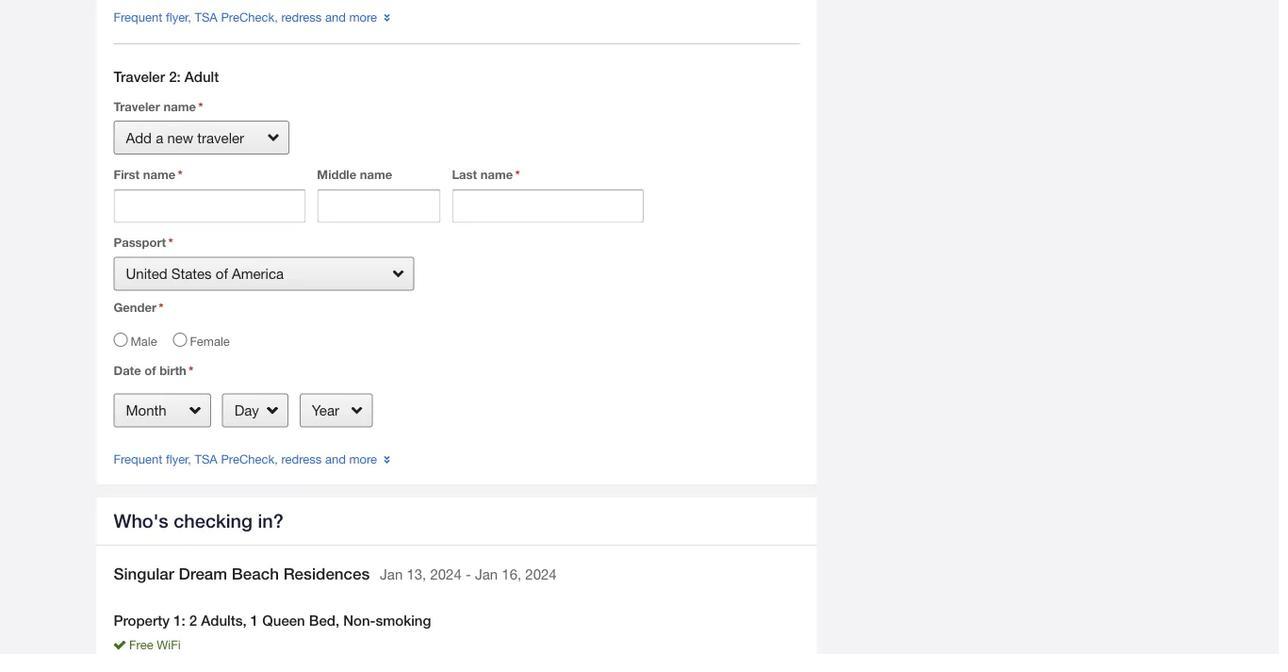 Task type: describe. For each thing, give the bounding box(es) containing it.
1:
[[174, 612, 185, 629]]

flyer, for 1st frequent flyer, tsa precheck, redress and more dropdown button from the bottom
[[166, 452, 191, 466]]

precheck, for expand icon
[[221, 10, 278, 24]]

frequent for 1st frequent flyer, tsa precheck, redress and more dropdown button
[[114, 10, 162, 24]]

property
[[114, 612, 170, 629]]

2:
[[169, 68, 181, 85]]

dream
[[179, 564, 227, 583]]

1 2024 from the left
[[430, 566, 462, 582]]

last name *
[[452, 167, 520, 182]]

tsa for 1st frequent flyer, tsa precheck, redress and more dropdown button from the bottom
[[195, 452, 218, 466]]

redress for expand image
[[281, 452, 322, 466]]

1 frequent flyer, tsa precheck, redress and more button from the top
[[114, 8, 393, 26]]

who's
[[114, 510, 168, 532]]

name for last
[[481, 167, 513, 182]]

16,
[[502, 566, 521, 582]]

of
[[144, 363, 156, 378]]

female
[[190, 334, 230, 348]]

in?
[[258, 510, 284, 532]]

wifi
[[157, 638, 181, 653]]

traveler for traveler name *
[[114, 99, 160, 114]]

success image
[[114, 637, 126, 654]]

birth
[[159, 363, 186, 378]]

free
[[129, 638, 153, 653]]

-
[[466, 566, 471, 582]]

* down adult
[[198, 99, 203, 114]]

redress for expand icon
[[281, 10, 322, 24]]

1
[[251, 612, 259, 629]]

name for traveler
[[164, 99, 196, 114]]

frequent flyer, tsa precheck, redress and more for 1st frequent flyer, tsa precheck, redress and more dropdown button from the bottom
[[114, 452, 377, 466]]

date of birth *
[[114, 363, 194, 378]]

date
[[114, 363, 141, 378]]

beach
[[232, 564, 279, 583]]

* right the birth
[[189, 363, 194, 378]]

singular
[[114, 564, 174, 583]]

2 2024 from the left
[[525, 566, 557, 582]]

frequent flyer, tsa precheck, redress and more for 1st frequent flyer, tsa precheck, redress and more dropdown button
[[114, 10, 377, 24]]

2
[[189, 612, 197, 629]]

first
[[114, 167, 140, 182]]

more for expand icon
[[349, 10, 377, 24]]

* right passport
[[168, 235, 173, 250]]

traveler for traveler 2: adult
[[114, 68, 165, 85]]

2 jan from the left
[[475, 566, 498, 582]]

frequent for 1st frequent flyer, tsa precheck, redress and more dropdown button from the bottom
[[114, 452, 162, 466]]



Task type: locate. For each thing, give the bounding box(es) containing it.
1 vertical spatial traveler
[[114, 99, 160, 114]]

2 frequent flyer, tsa precheck, redress and more button from the top
[[114, 450, 393, 468]]

1 jan from the left
[[380, 566, 403, 582]]

2 traveler from the top
[[114, 99, 160, 114]]

* right gender
[[159, 300, 164, 315]]

jan right -
[[475, 566, 498, 582]]

0 vertical spatial flyer,
[[166, 10, 191, 24]]

name for first
[[143, 167, 176, 182]]

1 precheck, from the top
[[221, 10, 278, 24]]

1 redress from the top
[[281, 10, 322, 24]]

tsa up adult
[[195, 10, 218, 24]]

tsa
[[195, 10, 218, 24], [195, 452, 218, 466]]

frequent flyer, tsa precheck, redress and more
[[114, 10, 377, 24], [114, 452, 377, 466]]

, left non- on the bottom left of the page
[[336, 612, 339, 629]]

1 frequent flyer, tsa precheck, redress and more from the top
[[114, 10, 377, 24]]

1 horizontal spatial ,
[[336, 612, 339, 629]]

2 frequent flyer, tsa precheck, redress and more from the top
[[114, 452, 377, 466]]

1 traveler from the top
[[114, 68, 165, 85]]

1 , from the left
[[243, 612, 247, 629]]

frequent
[[114, 10, 162, 24], [114, 452, 162, 466]]

0 vertical spatial traveler
[[114, 68, 165, 85]]

name right the middle
[[360, 167, 392, 182]]

queen
[[262, 612, 305, 629]]

tsa up 'checking'
[[195, 452, 218, 466]]

0 vertical spatial frequent flyer, tsa precheck, redress and more
[[114, 10, 377, 24]]

*
[[198, 99, 203, 114], [178, 167, 183, 182], [515, 167, 520, 182], [168, 235, 173, 250], [159, 300, 164, 315], [189, 363, 194, 378]]

0 vertical spatial more
[[349, 10, 377, 24]]

0 vertical spatial and
[[325, 10, 346, 24]]

traveler up traveler name *
[[114, 68, 165, 85]]

frequent up traveler 2: adult
[[114, 10, 162, 24]]

1 vertical spatial precheck,
[[221, 452, 278, 466]]

2 more from the top
[[349, 452, 377, 466]]

1 vertical spatial redress
[[281, 452, 322, 466]]

1 frequent from the top
[[114, 10, 162, 24]]

2 precheck, from the top
[[221, 452, 278, 466]]

traveler name *
[[114, 99, 203, 114]]

flyer, up 2:
[[166, 10, 191, 24]]

1 and from the top
[[325, 10, 346, 24]]

and left expand image
[[325, 452, 346, 466]]

13,
[[407, 566, 426, 582]]

frequent flyer, tsa precheck, redress and more up adult
[[114, 10, 377, 24]]

redress left expand icon
[[281, 10, 322, 24]]

jan
[[380, 566, 403, 582], [475, 566, 498, 582]]

1 vertical spatial frequent
[[114, 452, 162, 466]]

frequent up who's
[[114, 452, 162, 466]]

more
[[349, 10, 377, 24], [349, 452, 377, 466]]

middle name
[[317, 167, 392, 182]]

precheck, for expand image
[[221, 452, 278, 466]]

0 vertical spatial frequent flyer, tsa precheck, redress and more button
[[114, 8, 393, 26]]

0 vertical spatial redress
[[281, 10, 322, 24]]

name right last
[[481, 167, 513, 182]]

male
[[131, 334, 157, 348]]

gender *
[[114, 300, 164, 315]]

free wifi
[[129, 638, 181, 653]]

flyer, for 1st frequent flyer, tsa precheck, redress and more dropdown button
[[166, 10, 191, 24]]

1 vertical spatial frequent flyer, tsa precheck, redress and more
[[114, 452, 377, 466]]

frequent flyer, tsa precheck, redress and more button
[[114, 8, 393, 26], [114, 450, 393, 468]]

more for expand image
[[349, 452, 377, 466]]

redress
[[281, 10, 322, 24], [281, 452, 322, 466]]

passport
[[114, 235, 166, 250]]

Male radio
[[114, 333, 128, 347]]

tsa for 1st frequent flyer, tsa precheck, redress and more dropdown button
[[195, 10, 218, 24]]

0 vertical spatial tsa
[[195, 10, 218, 24]]

redress up in?
[[281, 452, 322, 466]]

bed
[[309, 612, 336, 629]]

residences
[[283, 564, 370, 583]]

and for expand image
[[325, 452, 346, 466]]

more left expand image
[[349, 452, 377, 466]]

name for middle
[[360, 167, 392, 182]]

and for expand icon
[[325, 10, 346, 24]]

2024
[[430, 566, 462, 582], [525, 566, 557, 582]]

1 horizontal spatial 2024
[[525, 566, 557, 582]]

0 vertical spatial frequent
[[114, 10, 162, 24]]

flyer, up who's checking in?
[[166, 452, 191, 466]]

1 vertical spatial and
[[325, 452, 346, 466]]

2 tsa from the top
[[195, 452, 218, 466]]

name
[[164, 99, 196, 114], [143, 167, 176, 182], [360, 167, 392, 182], [481, 167, 513, 182]]

frequent flyer, tsa precheck, redress and more up in?
[[114, 452, 377, 466]]

more left expand icon
[[349, 10, 377, 24]]

2 and from the top
[[325, 452, 346, 466]]

jan left 13,
[[380, 566, 403, 582]]

first name *
[[114, 167, 183, 182]]

passport *
[[114, 235, 173, 250]]

jan 13, 2024 - jan 16, 2024
[[380, 566, 557, 582]]

Female radio
[[173, 333, 187, 347]]

2 flyer, from the top
[[166, 452, 191, 466]]

0 horizontal spatial ,
[[243, 612, 247, 629]]

middle
[[317, 167, 357, 182]]

gender
[[114, 300, 156, 315]]

, left 1
[[243, 612, 247, 629]]

non-
[[343, 612, 376, 629]]

1 vertical spatial frequent flyer, tsa precheck, redress and more button
[[114, 450, 393, 468]]

smoking
[[376, 612, 431, 629]]

1 more from the top
[[349, 10, 377, 24]]

flyer,
[[166, 10, 191, 24], [166, 452, 191, 466]]

1 vertical spatial more
[[349, 452, 377, 466]]

* right last
[[515, 167, 520, 182]]

1 flyer, from the top
[[166, 10, 191, 24]]

traveler
[[114, 68, 165, 85], [114, 99, 160, 114]]

frequent flyer, tsa precheck, redress and more button up in?
[[114, 450, 393, 468]]

1 vertical spatial tsa
[[195, 452, 218, 466]]

0 vertical spatial precheck,
[[221, 10, 278, 24]]

name right first
[[143, 167, 176, 182]]

2 frequent from the top
[[114, 452, 162, 466]]

traveler down traveler 2: adult
[[114, 99, 160, 114]]

2 , from the left
[[336, 612, 339, 629]]

adults
[[201, 612, 243, 629]]

precheck,
[[221, 10, 278, 24], [221, 452, 278, 466]]

1 horizontal spatial jan
[[475, 566, 498, 582]]

adult
[[185, 68, 219, 85]]

1 vertical spatial flyer,
[[166, 452, 191, 466]]

0 horizontal spatial 2024
[[430, 566, 462, 582]]

2024 right 16,
[[525, 566, 557, 582]]

frequent flyer, tsa precheck, redress and more button up adult
[[114, 8, 393, 26]]

traveler 2: adult
[[114, 68, 219, 85]]

0 horizontal spatial jan
[[380, 566, 403, 582]]

2 redress from the top
[[281, 452, 322, 466]]

* right first
[[178, 167, 183, 182]]

and left expand icon
[[325, 10, 346, 24]]

last
[[452, 167, 477, 182]]

singular dream beach residences
[[114, 564, 370, 583]]

None text field
[[114, 189, 306, 223], [317, 189, 441, 223], [452, 189, 644, 223], [114, 189, 306, 223], [317, 189, 441, 223], [452, 189, 644, 223]]

checking
[[174, 510, 253, 532]]

who's checking in?
[[114, 510, 284, 532]]

property 1: 2 adults , 1 queen bed , non-smoking
[[114, 612, 431, 629]]

1 tsa from the top
[[195, 10, 218, 24]]

name down 2:
[[164, 99, 196, 114]]

,
[[243, 612, 247, 629], [336, 612, 339, 629]]

2024 left -
[[430, 566, 462, 582]]

expand image
[[381, 8, 393, 26]]

and
[[325, 10, 346, 24], [325, 452, 346, 466]]

expand image
[[381, 450, 393, 468]]



Task type: vqa. For each thing, say whether or not it's contained in the screenshot.
flyer, associated with expand image
yes



